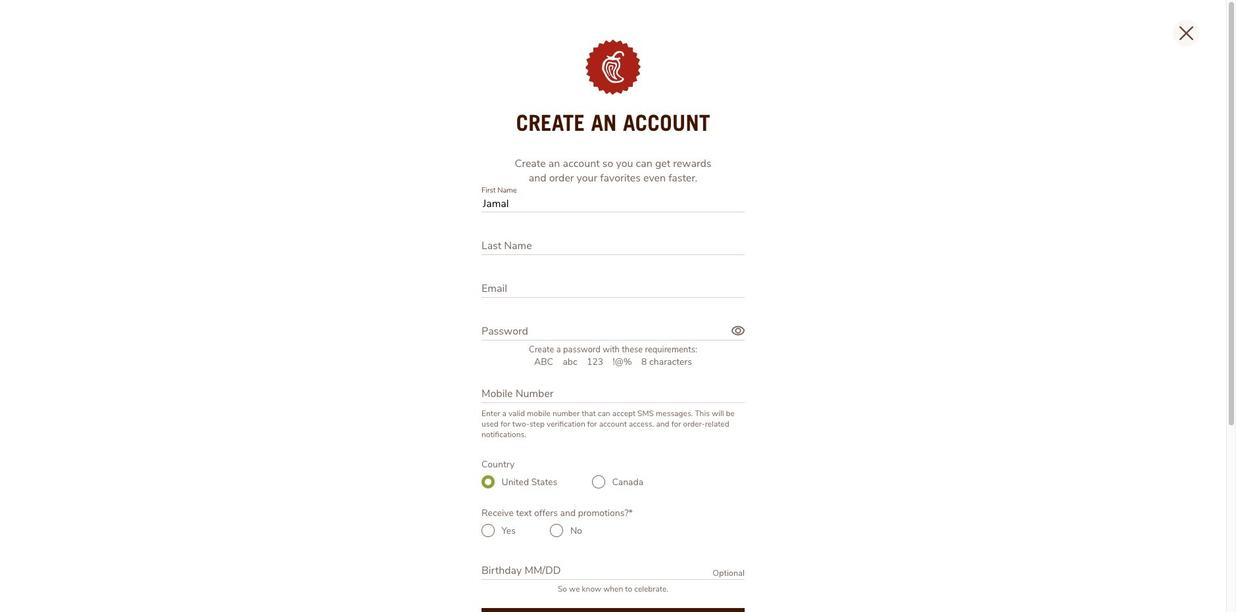 Task type: vqa. For each thing, say whether or not it's contained in the screenshot.
FIND A CHIPOTLE "icon" on the top
no



Task type: locate. For each thing, give the bounding box(es) containing it.
heading
[[482, 112, 745, 134]]

add to bag image
[[1196, 46, 1227, 78]]

yes image
[[482, 525, 495, 538]]

Canada radio
[[592, 476, 605, 489]]

Enter password password field
[[482, 325, 745, 341]]

option group
[[482, 476, 745, 489]]

definition
[[515, 157, 712, 186], [482, 409, 745, 440], [482, 459, 745, 471], [482, 508, 745, 520], [713, 568, 745, 580], [482, 585, 745, 595]]

burrito bowl image
[[509, 464, 707, 577]]

main content
[[0, 0, 1237, 613]]

Enter mobile number. telephone field
[[482, 387, 745, 404]]

No radio
[[550, 525, 564, 538]]

modal image
[[586, 39, 641, 95]]



Task type: describe. For each thing, give the bounding box(es) containing it.
canada image
[[592, 476, 605, 489]]

Yes radio
[[482, 525, 495, 538]]

no image
[[550, 525, 564, 538]]

Enter birthday in MM/DD format so we know when to celebrate. telephone field
[[482, 564, 745, 581]]

Enter first name text field
[[482, 196, 745, 213]]

Enter email email field
[[482, 282, 745, 298]]

password not visible image
[[732, 325, 745, 338]]

United states radio
[[482, 476, 495, 489]]

Enter last name text field
[[482, 239, 745, 255]]



